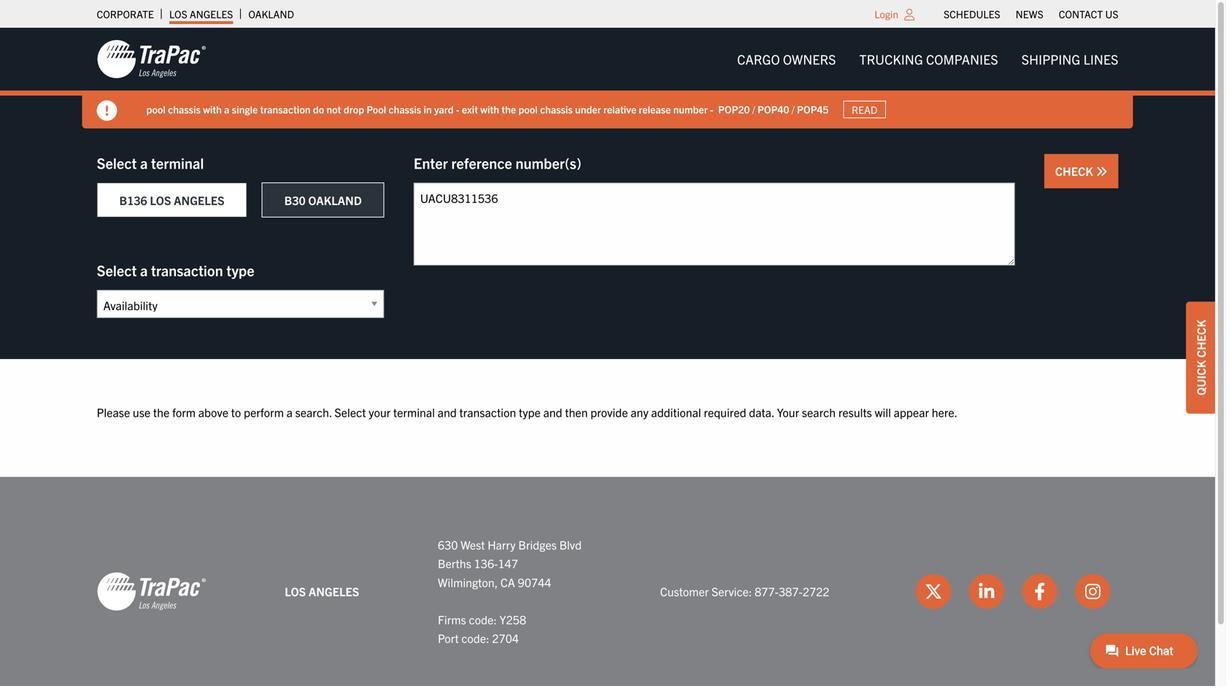 Task type: locate. For each thing, give the bounding box(es) containing it.
news link
[[1016, 4, 1044, 24]]

0 horizontal spatial chassis
[[168, 103, 201, 116]]

1 horizontal spatial check
[[1194, 320, 1209, 358]]

code: up 2704
[[469, 612, 497, 627]]

1 vertical spatial type
[[519, 405, 541, 420]]

select a terminal
[[97, 154, 204, 172]]

0 vertical spatial solid image
[[97, 100, 117, 121]]

news
[[1016, 7, 1044, 20]]

pool chassis with a single transaction  do not drop pool chassis in yard -  exit with the pool chassis under relative release number -  pop20 / pop40 / pop45
[[146, 103, 829, 116]]

service:
[[712, 584, 753, 599]]

terminal up b136 los angeles
[[151, 154, 204, 172]]

check
[[1056, 164, 1097, 178], [1194, 320, 1209, 358]]

b136
[[119, 193, 147, 207]]

select up b136
[[97, 154, 137, 172]]

trucking companies link
[[848, 44, 1011, 74]]

1 horizontal spatial chassis
[[389, 103, 422, 116]]

0 horizontal spatial terminal
[[151, 154, 204, 172]]

and
[[438, 405, 457, 420], [544, 405, 563, 420]]

0 horizontal spatial solid image
[[97, 100, 117, 121]]

relative
[[604, 103, 637, 116]]

quick check
[[1194, 320, 1209, 396]]

menu bar
[[937, 4, 1127, 24], [726, 44, 1131, 74]]

1 horizontal spatial /
[[792, 103, 795, 116]]

exit
[[462, 103, 478, 116]]

0 horizontal spatial the
[[153, 405, 170, 420]]

2 with from the left
[[481, 103, 500, 116]]

quick
[[1194, 361, 1209, 396]]

0 horizontal spatial pool
[[146, 103, 166, 116]]

0 horizontal spatial type
[[227, 261, 255, 279]]

los angeles inside footer
[[285, 584, 360, 599]]

chassis left under
[[540, 103, 573, 116]]

data.
[[750, 405, 775, 420]]

- left exit
[[456, 103, 460, 116]]

1 horizontal spatial transaction
[[260, 103, 311, 116]]

630
[[438, 538, 458, 552]]

solid image inside check button
[[1097, 166, 1108, 177]]

yard
[[434, 103, 454, 116]]

2704
[[492, 631, 519, 646]]

0 vertical spatial los angeles image
[[97, 39, 206, 80]]

los
[[169, 7, 187, 20], [150, 193, 171, 207], [285, 584, 306, 599]]

0 horizontal spatial check
[[1056, 164, 1097, 178]]

pop40
[[758, 103, 790, 116]]

b136 los angeles
[[119, 193, 225, 207]]

0 vertical spatial oakland
[[249, 7, 294, 20]]

0 vertical spatial select
[[97, 154, 137, 172]]

1 vertical spatial oakland
[[308, 193, 362, 207]]

0 vertical spatial check
[[1056, 164, 1097, 178]]

0 horizontal spatial oakland
[[249, 7, 294, 20]]

the right use
[[153, 405, 170, 420]]

code: right port
[[462, 631, 490, 646]]

los angeles
[[169, 7, 233, 20], [285, 584, 360, 599]]

pop45
[[798, 103, 829, 116]]

menu bar containing cargo owners
[[726, 44, 1131, 74]]

1 horizontal spatial and
[[544, 405, 563, 420]]

1 vertical spatial los angeles image
[[97, 571, 206, 612]]

use
[[133, 405, 151, 420]]

/ left pop45
[[792, 103, 795, 116]]

banner
[[0, 28, 1227, 129]]

cargo
[[738, 51, 781, 67]]

footer
[[0, 477, 1216, 687]]

- right number
[[711, 103, 714, 116]]

type
[[227, 261, 255, 279], [519, 405, 541, 420]]

2 vertical spatial transaction
[[460, 405, 517, 420]]

los angeles image
[[97, 39, 206, 80], [97, 571, 206, 612]]

pool up number(s)
[[519, 103, 538, 116]]

schedules
[[944, 7, 1001, 20]]

0 horizontal spatial -
[[456, 103, 460, 116]]

the right exit
[[502, 103, 516, 116]]

1 vertical spatial menu bar
[[726, 44, 1131, 74]]

0 horizontal spatial transaction
[[151, 261, 223, 279]]

a left the single
[[224, 103, 230, 116]]

enter reference number(s)
[[414, 154, 582, 172]]

select for select a transaction type
[[97, 261, 137, 279]]

menu bar down light icon
[[726, 44, 1131, 74]]

1 vertical spatial solid image
[[1097, 166, 1108, 177]]

1 vertical spatial check
[[1194, 320, 1209, 358]]

0 vertical spatial code:
[[469, 612, 497, 627]]

/ right pop20 at the right top
[[753, 103, 756, 116]]

footer containing 630 west harry bridges blvd
[[0, 477, 1216, 687]]

contact us
[[1060, 7, 1119, 20]]

pool up select a terminal
[[146, 103, 166, 116]]

angeles
[[190, 7, 233, 20], [174, 193, 225, 207], [309, 584, 360, 599]]

2 / from the left
[[792, 103, 795, 116]]

1 horizontal spatial -
[[711, 103, 714, 116]]

quick check link
[[1187, 302, 1216, 414]]

0 vertical spatial los
[[169, 7, 187, 20]]

1 and from the left
[[438, 405, 457, 420]]

/
[[753, 103, 756, 116], [792, 103, 795, 116]]

chassis left the single
[[168, 103, 201, 116]]

1 horizontal spatial terminal
[[394, 405, 435, 420]]

2 los angeles image from the top
[[97, 571, 206, 612]]

the
[[502, 103, 516, 116], [153, 405, 170, 420]]

will
[[875, 405, 892, 420]]

a left search.
[[287, 405, 293, 420]]

1 horizontal spatial type
[[519, 405, 541, 420]]

contact
[[1060, 7, 1104, 20]]

1 vertical spatial los
[[150, 193, 171, 207]]

1 horizontal spatial oakland
[[308, 193, 362, 207]]

1 vertical spatial transaction
[[151, 261, 223, 279]]

reference
[[452, 154, 513, 172]]

0 vertical spatial terminal
[[151, 154, 204, 172]]

0 vertical spatial transaction
[[260, 103, 311, 116]]

and right 'your'
[[438, 405, 457, 420]]

0 horizontal spatial and
[[438, 405, 457, 420]]

firms code:  y258 port code:  2704
[[438, 612, 527, 646]]

2 horizontal spatial transaction
[[460, 405, 517, 420]]

-
[[456, 103, 460, 116], [711, 103, 714, 116]]

1 vertical spatial los angeles
[[285, 584, 360, 599]]

1 vertical spatial terminal
[[394, 405, 435, 420]]

2 chassis from the left
[[389, 103, 422, 116]]

1 / from the left
[[753, 103, 756, 116]]

number
[[674, 103, 708, 116]]

solid image
[[97, 100, 117, 121], [1097, 166, 1108, 177]]

1 - from the left
[[456, 103, 460, 116]]

do
[[313, 103, 324, 116]]

1 horizontal spatial solid image
[[1097, 166, 1108, 177]]

1 horizontal spatial los angeles
[[285, 584, 360, 599]]

angeles inside footer
[[309, 584, 360, 599]]

2 vertical spatial los
[[285, 584, 306, 599]]

check button
[[1045, 154, 1119, 188]]

2 vertical spatial angeles
[[309, 584, 360, 599]]

oakland
[[249, 7, 294, 20], [308, 193, 362, 207]]

3 chassis from the left
[[540, 103, 573, 116]]

a
[[224, 103, 230, 116], [140, 154, 148, 172], [140, 261, 148, 279], [287, 405, 293, 420]]

0 horizontal spatial /
[[753, 103, 756, 116]]

oakland right los angeles link
[[249, 7, 294, 20]]

select left 'your'
[[335, 405, 366, 420]]

0 vertical spatial type
[[227, 261, 255, 279]]

1 horizontal spatial the
[[502, 103, 516, 116]]

check inside check button
[[1056, 164, 1097, 178]]

menu bar up shipping
[[937, 4, 1127, 24]]

0 vertical spatial los angeles
[[169, 7, 233, 20]]

1 pool from the left
[[146, 103, 166, 116]]

0 horizontal spatial los angeles
[[169, 7, 233, 20]]

0 horizontal spatial with
[[203, 103, 222, 116]]

cargo owners link
[[726, 44, 848, 74]]

select for select a terminal
[[97, 154, 137, 172]]

terminal
[[151, 154, 204, 172], [394, 405, 435, 420]]

light image
[[905, 9, 915, 20]]

code:
[[469, 612, 497, 627], [462, 631, 490, 646]]

2 horizontal spatial chassis
[[540, 103, 573, 116]]

1 vertical spatial code:
[[462, 631, 490, 646]]

and left then on the bottom left of page
[[544, 405, 563, 420]]

chassis left in
[[389, 103, 422, 116]]

877-
[[755, 584, 779, 599]]

to
[[231, 405, 241, 420]]

select down b136
[[97, 261, 137, 279]]

1 horizontal spatial with
[[481, 103, 500, 116]]

berths
[[438, 556, 472, 571]]

terminal right 'your'
[[394, 405, 435, 420]]

with
[[203, 103, 222, 116], [481, 103, 500, 116]]

with right exit
[[481, 103, 500, 116]]

1 chassis from the left
[[168, 103, 201, 116]]

ca
[[501, 575, 516, 590]]

transaction
[[260, 103, 311, 116], [151, 261, 223, 279], [460, 405, 517, 420]]

us
[[1106, 7, 1119, 20]]

oakland right 'b30'
[[308, 193, 362, 207]]

2722
[[803, 584, 830, 599]]

with left the single
[[203, 103, 222, 116]]

release
[[639, 103, 671, 116]]

0 vertical spatial menu bar
[[937, 4, 1127, 24]]

1 vertical spatial select
[[97, 261, 137, 279]]

shipping lines
[[1022, 51, 1119, 67]]

select
[[97, 154, 137, 172], [97, 261, 137, 279], [335, 405, 366, 420]]

owners
[[784, 51, 837, 67]]

1 horizontal spatial pool
[[519, 103, 538, 116]]

oakland link
[[249, 4, 294, 24]]



Task type: describe. For each thing, give the bounding box(es) containing it.
search
[[802, 405, 836, 420]]

blvd
[[560, 538, 582, 552]]

required
[[704, 405, 747, 420]]

results
[[839, 405, 873, 420]]

90744
[[518, 575, 552, 590]]

387-
[[779, 584, 803, 599]]

1 vertical spatial the
[[153, 405, 170, 420]]

b30 oakland
[[285, 193, 362, 207]]

b30
[[285, 193, 306, 207]]

0 vertical spatial angeles
[[190, 7, 233, 20]]

single
[[232, 103, 258, 116]]

shipping
[[1022, 51, 1081, 67]]

pop20
[[719, 103, 750, 116]]

login
[[875, 7, 899, 20]]

companies
[[927, 51, 999, 67]]

drop
[[344, 103, 364, 116]]

your
[[778, 405, 800, 420]]

above
[[198, 405, 229, 420]]

banner containing cargo owners
[[0, 28, 1227, 129]]

harry
[[488, 538, 516, 552]]

2 and from the left
[[544, 405, 563, 420]]

login link
[[875, 7, 899, 20]]

form
[[172, 405, 196, 420]]

bridges
[[519, 538, 557, 552]]

select a transaction type
[[97, 261, 255, 279]]

630 west harry bridges blvd berths 136-147 wilmington, ca 90744
[[438, 538, 582, 590]]

check inside quick check link
[[1194, 320, 1209, 358]]

2 pool from the left
[[519, 103, 538, 116]]

Enter reference number(s) text field
[[414, 183, 1016, 266]]

1 vertical spatial angeles
[[174, 193, 225, 207]]

then
[[565, 405, 588, 420]]

number(s)
[[516, 154, 582, 172]]

shipping lines link
[[1011, 44, 1131, 74]]

search.
[[295, 405, 332, 420]]

y258
[[500, 612, 527, 627]]

trucking companies
[[860, 51, 999, 67]]

a down b136
[[140, 261, 148, 279]]

enter
[[414, 154, 448, 172]]

136-
[[474, 556, 498, 571]]

2 - from the left
[[711, 103, 714, 116]]

contact us link
[[1060, 4, 1119, 24]]

los inside footer
[[285, 584, 306, 599]]

please
[[97, 405, 130, 420]]

0 vertical spatial the
[[502, 103, 516, 116]]

wilmington,
[[438, 575, 498, 590]]

firms
[[438, 612, 466, 627]]

2 vertical spatial select
[[335, 405, 366, 420]]

any
[[631, 405, 649, 420]]

los angeles image inside footer
[[97, 571, 206, 612]]

appear
[[894, 405, 930, 420]]

customer
[[661, 584, 709, 599]]

menu bar containing schedules
[[937, 4, 1127, 24]]

a up b136
[[140, 154, 148, 172]]

here.
[[932, 405, 958, 420]]

corporate link
[[97, 4, 154, 24]]

corporate
[[97, 7, 154, 20]]

your
[[369, 405, 391, 420]]

additional
[[652, 405, 702, 420]]

trucking
[[860, 51, 924, 67]]

in
[[424, 103, 432, 116]]

pool
[[367, 103, 386, 116]]

schedules link
[[944, 4, 1001, 24]]

1 los angeles image from the top
[[97, 39, 206, 80]]

perform
[[244, 405, 284, 420]]

lines
[[1084, 51, 1119, 67]]

los angeles link
[[169, 4, 233, 24]]

port
[[438, 631, 459, 646]]

cargo owners
[[738, 51, 837, 67]]

147
[[498, 556, 518, 571]]

read
[[852, 103, 878, 116]]

under
[[576, 103, 602, 116]]

not
[[327, 103, 341, 116]]

1 with from the left
[[203, 103, 222, 116]]

provide
[[591, 405, 628, 420]]

west
[[461, 538, 485, 552]]

read link
[[844, 101, 887, 118]]

please use the form above to perform a search. select your terminal and transaction type and then provide any additional required data. your search results will appear here.
[[97, 405, 958, 420]]



Task type: vqa. For each thing, say whether or not it's contained in the screenshot.
©
no



